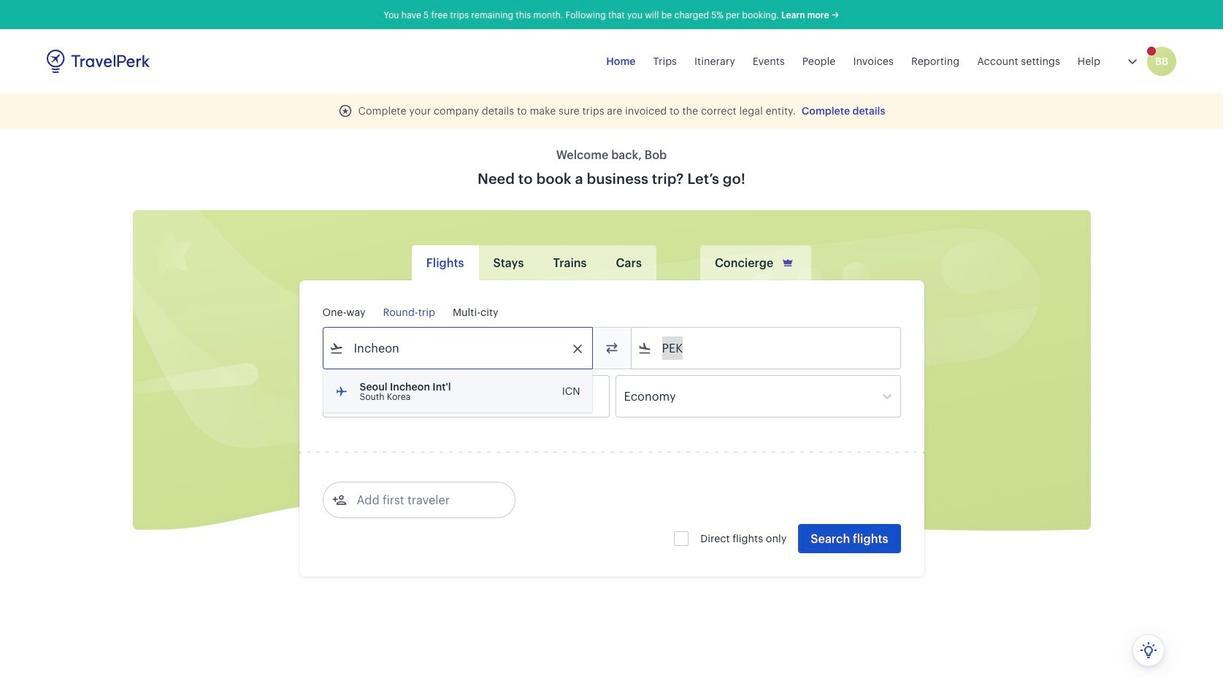 Task type: locate. For each thing, give the bounding box(es) containing it.
Add first traveler search field
[[346, 489, 498, 512]]



Task type: vqa. For each thing, say whether or not it's contained in the screenshot.
"To" search field
yes



Task type: describe. For each thing, give the bounding box(es) containing it.
Depart text field
[[344, 376, 420, 417]]

From search field
[[344, 337, 573, 360]]

Return text field
[[430, 376, 506, 417]]

To search field
[[652, 337, 881, 360]]



